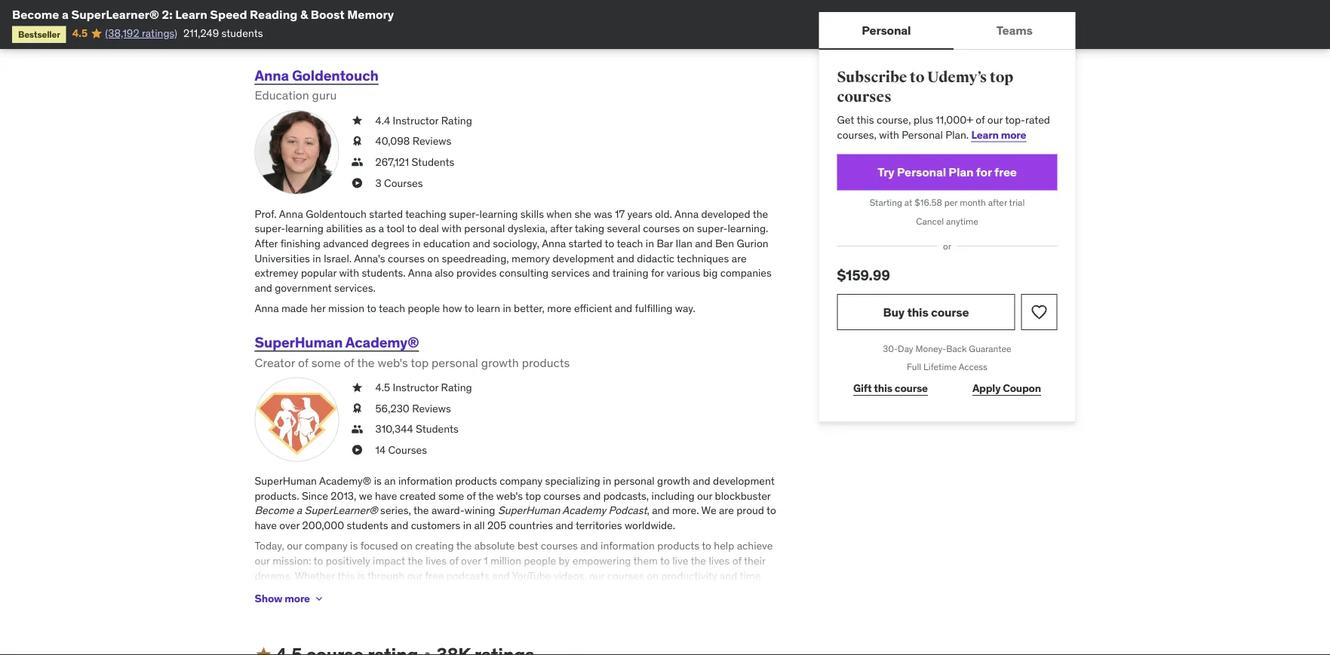 Task type: vqa. For each thing, say whether or not it's contained in the screenshot.
'Video'
no



Task type: describe. For each thing, give the bounding box(es) containing it.
growth for superhuman academy® creator of some of the web's top personal growth products
[[481, 355, 519, 370]]

1 vertical spatial learn
[[972, 128, 999, 141]]

and up speedreading,
[[473, 237, 490, 250]]

top inside today, our company is focused on creating the absolute best courses and information products to help achieve our mission: to positively impact the lives of over 1 million people by empowering them to live the lives of their dreams. whether this is through our free podcasts and youtube videos, our courses on productivity and time management, or through the products we co-create with some of the world's top thought leaders in a wide variety of topics. we are here to help you overcome the impossible.
[[617, 584, 632, 598]]

for inside prof. anna goldentouch started teaching super-learning skills when she was 17 years old. anna developed the super-learning abilities as a tool to deal with personal dyslexia, after taking several courses on super-learning. after finishing advanced degrees in education and sociology, anna started to teach in bar ilan and ben gurion universities in israel. anna's courses on speedreading, memory development and didactic techniques are extremey popular with students. anna also provides consulting services and training for various big companies and government services. anna made her mission to teach people how to learn in better, more efficient and fulfilling way.
[[651, 266, 664, 280]]

academy
[[562, 504, 606, 518]]

old.
[[655, 207, 672, 221]]

colleagues
[[693, 0, 744, 2]]

free inside today, our company is focused on creating the absolute best courses and information products to help achieve our mission: to positively impact the lives of over 1 million people by empowering them to live the lives of their dreams. whether this is through our free podcasts and youtube videos, our courses on productivity and time management, or through the products we co-create with some of the world's top thought leaders in a wide variety of topics. we are here to help you overcome the impossible.
[[425, 569, 444, 583]]

we inside today, our company is focused on creating the absolute best courses and information products to help achieve our mission: to positively impact the lives of over 1 million people by empowering them to live the lives of their dreams. whether this is through our free podcasts and youtube videos, our courses on productivity and time management, or through the products we co-create with some of the world's top thought leaders in a wide variety of topics. we are here to help you overcome the impossible.
[[436, 584, 450, 598]]

solve
[[349, 4, 373, 17]]

the right creating
[[456, 540, 472, 553]]

4.4 instructor rating
[[375, 114, 472, 127]]

3
[[375, 176, 382, 190]]

including
[[652, 489, 695, 503]]

development inside superhuman academy® is an information products company specializing in personal growth and development products. since 2013, we have created some of the web's top courses and podcasts, including our blockbuster become a superlearner® series, the award-wining superhuman academy podcast
[[713, 475, 775, 488]]

course for gift this course
[[895, 382, 928, 395]]

2 vertical spatial is
[[357, 569, 365, 583]]

of down superhuman academy® "link"
[[344, 355, 354, 370]]

buy this course
[[883, 304, 969, 320]]

reading
[[250, 6, 298, 22]]

on up thought
[[647, 569, 659, 583]]

more inside prof. anna goldentouch started teaching super-learning skills when she was 17 years old. anna developed the super-learning abilities as a tool to deal with personal dyslexia, after taking several courses on super-learning. after finishing advanced degrees in education and sociology, anna started to teach in bar ilan and ben gurion universities in israel. anna's courses on speedreading, memory development and didactic techniques are extremey popular with students. anna also provides consulting services and training for various big companies and government services. anna made her mission to teach people how to learn in better, more efficient and fulfilling way.
[[547, 302, 572, 315]]

0 horizontal spatial started
[[369, 207, 403, 221]]

to up whether
[[314, 554, 323, 568]]

development inside prof. anna goldentouch started teaching super-learning skills when she was 17 years old. anna developed the super-learning abilities as a tool to deal with personal dyslexia, after taking several courses on super-learning. after finishing advanced degrees in education and sociology, anna started to teach in bar ilan and ben gurion universities in israel. anna's courses on speedreading, memory development and didactic techniques are extremey popular with students. anna also provides consulting services and training for various big companies and government services. anna made her mission to teach people how to learn in better, more efficient and fulfilling way.
[[553, 251, 614, 265]]

try
[[878, 164, 895, 180]]

$159.99
[[837, 266, 890, 284]]

on up ilan
[[683, 222, 694, 235]]

in left better, at the left top of the page
[[503, 302, 511, 315]]

rating for goldentouch
[[441, 114, 472, 127]]

fulfilling
[[635, 302, 673, 315]]

to down several
[[605, 237, 614, 250]]

anna left made
[[255, 302, 279, 315]]

buy
[[883, 304, 905, 320]]

students.
[[362, 266, 406, 280]]

instructor for goldentouch
[[393, 114, 439, 127]]

education
[[423, 237, 470, 250]]

tools
[[356, 0, 379, 2]]

enable
[[255, 4, 286, 17]]

ben
[[715, 237, 734, 250]]

get this course, plus 11,000+ of our top-rated courses, with personal plan.
[[837, 113, 1050, 141]]

with inside today, our company is focused on creating the absolute best courses and information products to help achieve our mission: to positively impact the lives of over 1 million people by empowering them to live the lives of their dreams. whether this is through our free podcasts and youtube videos, our courses on productivity and time management, or through the products we co-create with some of the world's top thought leaders in a wide variety of topics. we are here to help you overcome the impossible.
[[501, 584, 521, 598]]

overcome
[[447, 599, 494, 612]]

at
[[905, 197, 913, 209]]

allow
[[466, 0, 490, 2]]

anna up memory
[[542, 237, 566, 250]]

per
[[945, 197, 958, 209]]

4.4
[[375, 114, 390, 127]]

have inside superhuman academy® is an information products company specializing in personal growth and development products. since 2013, we have created some of the web's top courses and podcasts, including our blockbuster become a superlearner® series, the award-wining superhuman academy podcast
[[375, 489, 397, 503]]

ratings)
[[142, 26, 177, 40]]

guarantee
[[969, 343, 1012, 355]]

all
[[474, 519, 485, 532]]

starting
[[870, 197, 902, 209]]

top inside subscribe to udemy's top courses
[[990, 68, 1014, 87]]

the up wining
[[478, 489, 494, 503]]

1 vertical spatial through
[[334, 584, 371, 598]]

super- up after
[[255, 222, 285, 235]]

our down today, on the bottom
[[255, 554, 270, 568]]

2 vertical spatial learning
[[285, 222, 324, 235]]

today,
[[255, 540, 284, 553]]

of down management,
[[289, 599, 298, 612]]

company inside superhuman academy® is an information products company specializing in personal growth and development products. since 2013, we have created some of the web's top courses and podcasts, including our blockbuster become a superlearner® series, the award-wining superhuman academy podcast
[[500, 475, 543, 488]]

1 horizontal spatial for
[[976, 164, 992, 180]]

personal inside prof. anna goldentouch started teaching super-learning skills when she was 17 years old. anna developed the super-learning abilities as a tool to deal with personal dyslexia, after taking several courses on super-learning. after finishing advanced degrees in education and sociology, anna started to teach in bar ilan and ben gurion universities in israel. anna's courses on speedreading, memory development and didactic techniques are extremey popular with students. anna also provides consulting services and training for various big companies and government services. anna made her mission to teach people how to learn in better, more efficient and fulfilling way.
[[464, 222, 505, 235]]

superhuman academy® link
[[255, 334, 419, 352]]

2 vertical spatial superhuman
[[498, 504, 560, 518]]

buy this course button
[[837, 294, 1015, 330]]

mission:
[[273, 554, 311, 568]]

impact
[[373, 554, 405, 568]]

courses inside superhuman academy® is an information products company specializing in personal growth and development products. since 2013, we have created some of the web's top courses and podcasts, including our blockbuster become a superlearner® series, the award-wining superhuman academy podcast
[[544, 489, 581, 503]]

personal button
[[819, 12, 954, 48]]

whether
[[295, 569, 335, 583]]

customers
[[411, 519, 461, 532]]

show for second show more button from the top
[[255, 592, 282, 606]]

211,249 students
[[183, 26, 263, 40]]

prof.
[[255, 207, 277, 221]]

a inside prof. anna goldentouch started teaching super-learning skills when she was 17 years old. anna developed the super-learning abilities as a tool to deal with personal dyslexia, after taking several courses on super-learning. after finishing advanced degrees in education and sociology, anna started to teach in bar ilan and ben gurion universities in israel. anna's courses on speedreading, memory development and didactic techniques are extremey popular with students. anna also provides consulting services and training for various big companies and government services. anna made her mission to teach people how to learn in better, more efficient and fulfilling way.
[[379, 222, 384, 235]]

trial
[[1009, 197, 1025, 209]]

x10
[[607, 0, 623, 2]]

to right mission
[[367, 302, 376, 315]]

udemy's
[[927, 68, 987, 87]]

1 horizontal spatial teach
[[617, 237, 643, 250]]

and up training
[[617, 251, 635, 265]]

more.
[[672, 504, 699, 518]]

leaders
[[675, 584, 709, 598]]

courses,
[[837, 128, 877, 141]]

to right how
[[465, 302, 474, 315]]

we inside today, our company is focused on creating the absolute best courses and information products to help achieve our mission: to positively impact the lives of over 1 million people by empowering them to live the lives of their dreams. whether this is through our free podcasts and youtube videos, our courses on productivity and time management, or through the products we co-create with some of the world's top thought leaders in a wide variety of topics. we are here to help you overcome the impossible.
[[334, 599, 349, 612]]

of right creator
[[298, 355, 308, 370]]

super- up education
[[449, 207, 480, 221]]

as
[[365, 222, 376, 235]]

anna right 'prof.'
[[279, 207, 303, 221]]

the inside 'superhuman academy® creator of some of the web's top personal growth products'
[[357, 355, 375, 370]]

4.5 instructor rating
[[375, 381, 472, 395]]

we inside , and more. we are proud to have over 200,000 students and customers in all 205 countries and territories worldwide.
[[701, 504, 717, 518]]

after inside prof. anna goldentouch started teaching super-learning skills when she was 17 years old. anna developed the super-learning abilities as a tool to deal with personal dyslexia, after taking several courses on super-learning. after finishing advanced degrees in education and sociology, anna started to teach in bar ilan and ben gurion universities in israel. anna's courses on speedreading, memory development and didactic techniques are extremey popular with students. anna also provides consulting services and training for various big companies and government services. anna made her mission to teach people how to learn in better, more efficient and fulfilling way.
[[550, 222, 572, 235]]

way.
[[675, 302, 696, 315]]

products up live
[[658, 540, 700, 553]]

0 vertical spatial free
[[995, 164, 1017, 180]]

personal for superhuman academy® creator of some of the web's top personal growth products
[[432, 355, 478, 370]]

podcasts,
[[603, 489, 649, 503]]

the down created
[[413, 504, 429, 518]]

machines
[[289, 4, 334, 17]]

to up productivity at the bottom
[[702, 540, 712, 553]]

web's inside 'superhuman academy® creator of some of the web's top personal growth products'
[[378, 355, 408, 370]]

learning inside the super-learning tools developed by lev allow ordinary people to learn x10 speed of their colleagues and enable machines to solve extremely complex problems.
[[315, 0, 354, 2]]

goldentouch inside "anna goldentouch education guru"
[[292, 66, 379, 84]]

more down whether
[[285, 592, 310, 606]]

the inside prof. anna goldentouch started teaching super-learning skills when she was 17 years old. anna developed the super-learning abilities as a tool to deal with personal dyslexia, after taking several courses on super-learning. after finishing advanced degrees in education and sociology, anna started to teach in bar ilan and ben gurion universities in israel. anna's courses on speedreading, memory development and didactic techniques are extremey popular with students. anna also provides consulting services and training for various big companies and government services. anna made her mission to teach people how to learn in better, more efficient and fulfilling way.
[[753, 207, 768, 221]]

our down creating
[[407, 569, 423, 583]]

information inside superhuman academy® is an information products company specializing in personal growth and development products. since 2013, we have created some of the web's top courses and podcasts, including our blockbuster become a superlearner® series, the award-wining superhuman academy podcast
[[398, 475, 453, 488]]

xsmall image down the you
[[421, 649, 433, 656]]

gurion
[[737, 237, 769, 250]]

with up services.
[[339, 266, 359, 280]]

0 horizontal spatial students
[[222, 26, 263, 40]]

developed inside prof. anna goldentouch started teaching super-learning skills when she was 17 years old. anna developed the super-learning abilities as a tool to deal with personal dyslexia, after taking several courses on super-learning. after finishing advanced degrees in education and sociology, anna started to teach in bar ilan and ben gurion universities in israel. anna's courses on speedreading, memory development and didactic techniques are extremey popular with students. anna also provides consulting services and training for various big companies and government services. anna made her mission to teach people how to learn in better, more efficient and fulfilling way.
[[701, 207, 750, 221]]

course,
[[877, 113, 911, 127]]

try personal plan for free
[[878, 164, 1017, 180]]

courses for superhuman academy®
[[388, 443, 427, 457]]

reviews for academy®
[[412, 402, 451, 415]]

extremely
[[376, 4, 422, 17]]

plan
[[949, 164, 974, 180]]

impossible.
[[514, 599, 567, 612]]

specializing
[[545, 475, 600, 488]]

40,098
[[375, 134, 410, 148]]

ordinary
[[493, 0, 531, 2]]

israel.
[[324, 251, 352, 265]]

0 vertical spatial through
[[367, 569, 405, 583]]

superhuman for superhuman academy® is an information products company specializing in personal growth and development products. since 2013, we have created some of the web's top courses and podcasts, including our blockbuster become a superlearner® series, the award-wining superhuman academy podcast
[[255, 475, 317, 488]]

and up wide at the bottom right
[[720, 569, 737, 583]]

wishlist image
[[1030, 303, 1048, 321]]

empowering
[[573, 554, 631, 568]]

to left solve
[[337, 4, 346, 17]]

this for get
[[857, 113, 874, 127]]

the down videos,
[[563, 584, 579, 598]]

1 vertical spatial teach
[[379, 302, 405, 315]]

and left fulfilling
[[615, 302, 632, 315]]

products.
[[255, 489, 299, 503]]

lev
[[447, 0, 464, 2]]

or inside today, our company is focused on creating the absolute best courses and information products to help achieve our mission: to positively impact the lives of over 1 million people by empowering them to live the lives of their dreams. whether this is through our free podcasts and youtube videos, our courses on productivity and time management, or through the products we co-create with some of the world's top thought leaders in a wide variety of topics. we are here to help you overcome the impossible.
[[322, 584, 332, 598]]

best
[[518, 540, 538, 553]]

the down create
[[496, 599, 511, 612]]

200,000
[[302, 519, 344, 532]]

time
[[740, 569, 761, 583]]

the up here
[[374, 584, 389, 598]]

sociology,
[[493, 237, 540, 250]]

and up academy in the left bottom of the page
[[583, 489, 601, 503]]

of up podcasts
[[449, 554, 459, 568]]

our up world's
[[589, 569, 605, 583]]

top inside superhuman academy® is an information products company specializing in personal growth and development products. since 2013, we have created some of the web's top courses and podcasts, including our blockbuster become a superlearner® series, the award-wining superhuman academy podcast
[[525, 489, 541, 503]]

2 vertical spatial personal
[[897, 164, 946, 180]]

extremey
[[255, 266, 298, 280]]

and left training
[[593, 266, 610, 280]]

award-
[[432, 504, 465, 518]]

30-day money-back guarantee full lifetime access
[[883, 343, 1012, 373]]

courses down the them at the bottom left of page
[[607, 569, 644, 583]]

to left x10
[[569, 0, 578, 2]]

are inside prof. anna goldentouch started teaching super-learning skills when she was 17 years old. anna developed the super-learning abilities as a tool to deal with personal dyslexia, after taking several courses on super-learning. after finishing advanced degrees in education and sociology, anna started to teach in bar ilan and ben gurion universities in israel. anna's courses on speedreading, memory development and didactic techniques are extremey popular with students. anna also provides consulting services and training for various big companies and government services. anna made her mission to teach people how to learn in better, more efficient and fulfilling way.
[[732, 251, 747, 265]]

apply coupon button
[[956, 374, 1058, 404]]

(38,192 ratings)
[[105, 26, 177, 40]]

bar
[[657, 237, 673, 250]]

the down creating
[[408, 554, 423, 568]]

2 lives from the left
[[709, 554, 730, 568]]

show for 1st show more button from the top
[[255, 27, 282, 40]]

205
[[487, 519, 506, 532]]

super- up ben
[[697, 222, 728, 235]]

to inside , and more. we are proud to have over 200,000 students and customers in all 205 countries and territories worldwide.
[[767, 504, 776, 518]]

310,344
[[375, 423, 413, 436]]

variety
[[255, 599, 286, 612]]

0 vertical spatial superlearner®
[[71, 6, 159, 22]]

anna right old.
[[675, 207, 699, 221]]

the up productivity at the bottom
[[691, 554, 706, 568]]

more down "top-"
[[1001, 128, 1026, 141]]

complex
[[425, 4, 465, 17]]

courses down degrees
[[388, 251, 425, 265]]

is inside superhuman academy® is an information products company specializing in personal growth and development products. since 2013, we have created some of the web's top courses and podcasts, including our blockbuster become a superlearner® series, the award-wining superhuman academy podcast
[[374, 475, 382, 488]]

xsmall image for 40,098 reviews
[[351, 134, 363, 149]]

1 show more button from the top
[[255, 19, 325, 49]]

anna goldentouch image
[[255, 110, 339, 195]]

our inside get this course, plus 11,000+ of our top-rated courses, with personal plan.
[[988, 113, 1003, 127]]

and right ,
[[652, 504, 670, 518]]

1
[[484, 554, 488, 568]]

products up the you
[[392, 584, 434, 598]]

1 vertical spatial help
[[405, 599, 425, 612]]

students for academy®
[[416, 423, 459, 436]]

products inside superhuman academy® is an information products company specializing in personal growth and development products. since 2013, we have created some of the web's top courses and podcasts, including our blockbuster become a superlearner® series, the award-wining superhuman academy podcast
[[455, 475, 497, 488]]

and down series,
[[391, 519, 408, 532]]

creating
[[415, 540, 454, 553]]

she
[[575, 207, 591, 221]]

this for gift
[[874, 382, 893, 395]]

to right the tool
[[407, 222, 417, 235]]

become inside superhuman academy® is an information products company specializing in personal growth and development products. since 2013, we have created some of the web's top courses and podcasts, including our blockbuster become a superlearner® series, the award-wining superhuman academy podcast
[[255, 504, 294, 518]]

learning.
[[728, 222, 769, 235]]

products inside 'superhuman academy® creator of some of the web's top personal growth products'
[[522, 355, 570, 370]]

territories
[[576, 519, 622, 532]]

our up mission:
[[287, 540, 302, 553]]

information inside today, our company is focused on creating the absolute best courses and information products to help achieve our mission: to positively impact the lives of over 1 million people by empowering them to live the lives of their dreams. whether this is through our free podcasts and youtube videos, our courses on productivity and time management, or through the products we co-create with some of the world's top thought leaders in a wide variety of topics. we are here to help you overcome the impossible.
[[601, 540, 655, 553]]

become a superlearner® 2: learn speed reading & boost memory
[[12, 6, 394, 22]]

and down extremey
[[255, 281, 272, 295]]

big
[[703, 266, 718, 280]]

to left live
[[660, 554, 670, 568]]

of up time
[[732, 554, 742, 568]]

1 horizontal spatial started
[[569, 237, 603, 250]]

$16.58
[[915, 197, 942, 209]]

1 vertical spatial is
[[350, 540, 358, 553]]

and down million
[[492, 569, 510, 583]]

students for goldentouch
[[412, 155, 455, 169]]

a inside today, our company is focused on creating the absolute best courses and information products to help achieve our mission: to positively impact the lives of over 1 million people by empowering them to live the lives of their dreams. whether this is through our free podcasts and youtube videos, our courses on productivity and time management, or through the products we co-create with some of the world's top thought leaders in a wide variety of topics. we are here to help you overcome the impossible.
[[723, 584, 729, 598]]

prof. anna goldentouch started teaching super-learning skills when she was 17 years old. anna developed the super-learning abilities as a tool to deal with personal dyslexia, after taking several courses on super-learning. after finishing advanced degrees in education and sociology, anna started to teach in bar ilan and ben gurion universities in israel. anna's courses on speedreading, memory development and didactic techniques are extremey popular with students. anna also provides consulting services and training for various big companies and government services. anna made her mission to teach people how to learn in better, more efficient and fulfilling way.
[[255, 207, 772, 315]]

dreams.
[[255, 569, 292, 583]]

in down deal
[[412, 237, 421, 250]]



Task type: locate. For each thing, give the bounding box(es) containing it.
teaching
[[405, 207, 446, 221]]

or
[[943, 240, 952, 252], [322, 584, 332, 598]]

1 horizontal spatial growth
[[657, 475, 690, 488]]

become up the bestseller
[[12, 6, 59, 22]]

0 horizontal spatial over
[[279, 519, 300, 532]]

of right speed on the top left
[[657, 0, 666, 2]]

1 vertical spatial 4.5
[[375, 381, 390, 395]]

1 vertical spatial free
[[425, 569, 444, 583]]

1 vertical spatial superlearner®
[[305, 504, 378, 518]]

1 vertical spatial superhuman
[[255, 475, 317, 488]]

tab list containing personal
[[819, 12, 1076, 50]]

teach down students.
[[379, 302, 405, 315]]

in inside today, our company is focused on creating the absolute best courses and information products to help achieve our mission: to positively impact the lives of over 1 million people by empowering them to live the lives of their dreams. whether this is through our free podcasts and youtube videos, our courses on productivity and time management, or through the products we co-create with some of the world's top thought leaders in a wide variety of topics. we are here to help you overcome the impossible.
[[712, 584, 720, 598]]

absolute
[[474, 540, 515, 553]]

today, our company is focused on creating the absolute best courses and information products to help achieve our mission: to positively impact the lives of over 1 million people by empowering them to live the lives of their dreams. whether this is through our free podcasts and youtube videos, our courses on productivity and time management, or through the products we co-create with some of the world's top thought leaders in a wide variety of topics. we are here to help you overcome the impossible.
[[255, 540, 773, 612]]

super- inside the super-learning tools developed by lev allow ordinary people to learn x10 speed of their colleagues and enable machines to solve extremely complex problems.
[[285, 0, 315, 2]]

web's inside superhuman academy® is an information products company specializing in personal growth and development products. since 2013, we have created some of the web's top courses and podcasts, including our blockbuster become a superlearner® series, the award-wining superhuman academy podcast
[[496, 489, 523, 503]]

is down positively
[[357, 569, 365, 583]]

with
[[879, 128, 899, 141], [442, 222, 462, 235], [339, 266, 359, 280], [501, 584, 521, 598]]

wide
[[731, 584, 753, 598]]

1 horizontal spatial become
[[255, 504, 294, 518]]

1 horizontal spatial or
[[943, 240, 952, 252]]

xsmall image for 3 courses
[[351, 176, 363, 190]]

free down creating
[[425, 569, 444, 583]]

in inside , and more. we are proud to have over 200,000 students and customers in all 205 countries and territories worldwide.
[[463, 519, 472, 532]]

0 vertical spatial courses
[[384, 176, 423, 190]]

xsmall image down whether
[[313, 593, 325, 605]]

0 vertical spatial developed
[[382, 0, 431, 2]]

co-
[[452, 584, 468, 598]]

superhuman up countries
[[498, 504, 560, 518]]

after down when
[[550, 222, 572, 235]]

superhuman academy® creator of some of the web's top personal growth products
[[255, 334, 570, 370]]

this up courses, in the top of the page
[[857, 113, 874, 127]]

1 vertical spatial we
[[334, 599, 349, 612]]

to left udemy's
[[910, 68, 925, 87]]

1 vertical spatial web's
[[496, 489, 523, 503]]

through
[[367, 569, 405, 583], [334, 584, 371, 598]]

goldentouch
[[292, 66, 379, 84], [306, 207, 367, 221]]

0 horizontal spatial by
[[433, 0, 445, 2]]

people left how
[[408, 302, 440, 315]]

0 horizontal spatial after
[[550, 222, 572, 235]]

management,
[[255, 584, 320, 598]]

proud
[[737, 504, 764, 518]]

reviews for goldentouch
[[413, 134, 451, 148]]

started down taking
[[569, 237, 603, 250]]

show
[[255, 27, 282, 40], [255, 592, 282, 606]]

create
[[468, 584, 498, 598]]

gift
[[853, 382, 872, 395]]

are up companies
[[732, 251, 747, 265]]

0 vertical spatial instructor
[[393, 114, 439, 127]]

goldentouch inside prof. anna goldentouch started teaching super-learning skills when she was 17 years old. anna developed the super-learning abilities as a tool to deal with personal dyslexia, after taking several courses on super-learning. after finishing advanced degrees in education and sociology, anna started to teach in bar ilan and ben gurion universities in israel. anna's courses on speedreading, memory development and didactic techniques are extremey popular with students. anna also provides consulting services and training for various big companies and government services. anna made her mission to teach people how to learn in better, more efficient and fulfilling way.
[[306, 207, 367, 221]]

1 reviews from the top
[[413, 134, 451, 148]]

0 vertical spatial goldentouch
[[292, 66, 379, 84]]

1 vertical spatial instructor
[[393, 381, 439, 395]]

podcast
[[609, 504, 647, 518]]

4.5 for 4.5
[[72, 26, 87, 40]]

2 vertical spatial personal
[[614, 475, 655, 488]]

and down academy in the left bottom of the page
[[556, 519, 573, 532]]

xsmall image for 56,230 reviews
[[351, 401, 363, 416]]

to right here
[[393, 599, 402, 612]]

0 vertical spatial their
[[669, 0, 690, 2]]

their
[[669, 0, 690, 2], [744, 554, 766, 568]]

personal for superhuman academy® is an information products company specializing in personal growth and development products. since 2013, we have created some of the web's top courses and podcasts, including our blockbuster become a superlearner® series, the award-wining superhuman academy podcast
[[614, 475, 655, 488]]

their down the achieve
[[744, 554, 766, 568]]

4.5 for 4.5 instructor rating
[[375, 381, 390, 395]]

1 horizontal spatial lives
[[709, 554, 730, 568]]

people inside the super-learning tools developed by lev allow ordinary people to learn x10 speed of their colleagues and enable machines to solve extremely complex problems.
[[534, 0, 566, 2]]

better,
[[514, 302, 545, 315]]

anna left also
[[408, 266, 432, 280]]

top up 4.5 instructor rating
[[411, 355, 429, 370]]

blockbuster
[[715, 489, 771, 503]]

the down superhuman academy® "link"
[[357, 355, 375, 370]]

0 vertical spatial personal
[[862, 22, 911, 38]]

0 horizontal spatial help
[[405, 599, 425, 612]]

1 lives from the left
[[426, 554, 447, 568]]

top inside 'superhuman academy® creator of some of the web's top personal growth products'
[[411, 355, 429, 370]]

anna
[[255, 66, 289, 84], [279, 207, 303, 221], [675, 207, 699, 221], [542, 237, 566, 250], [408, 266, 432, 280], [255, 302, 279, 315]]

guru
[[312, 88, 337, 103]]

xsmall image inside show more button
[[313, 593, 325, 605]]

0 vertical spatial after
[[988, 197, 1007, 209]]

skills
[[520, 207, 544, 221]]

4.5 right the bestseller
[[72, 26, 87, 40]]

personal down plus
[[902, 128, 943, 141]]

here
[[369, 599, 390, 612]]

this for buy
[[907, 304, 929, 320]]

day
[[898, 343, 913, 355]]

consulting
[[499, 266, 549, 280]]

super-
[[285, 0, 315, 2], [449, 207, 480, 221], [255, 222, 285, 235], [697, 222, 728, 235]]

series,
[[380, 504, 411, 518]]

2 horizontal spatial some
[[523, 584, 549, 598]]

speed
[[210, 6, 247, 22]]

academy® down mission
[[345, 334, 419, 352]]

1 vertical spatial reviews
[[412, 402, 451, 415]]

1 vertical spatial students
[[416, 423, 459, 436]]

0 vertical spatial we
[[359, 489, 372, 503]]

show more for second show more button from the top
[[255, 592, 310, 606]]

taking
[[575, 222, 604, 235]]

0 vertical spatial growth
[[481, 355, 519, 370]]

show more down the dreams.
[[255, 592, 310, 606]]

over left the 1
[[461, 554, 481, 568]]

million
[[490, 554, 521, 568]]

17
[[615, 207, 625, 221]]

course down full
[[895, 382, 928, 395]]

56,230 reviews
[[375, 402, 451, 415]]

this inside today, our company is focused on creating the absolute best courses and information products to help achieve our mission: to positively impact the lives of over 1 million people by empowering them to live the lives of their dreams. whether this is through our free podcasts and youtube videos, our courses on productivity and time management, or through the products we co-create with some of the world's top thought leaders in a wide variety of topics. we are here to help you overcome the impossible.
[[337, 569, 355, 583]]

1 horizontal spatial some
[[438, 489, 464, 503]]

in left bar
[[646, 237, 654, 250]]

1 vertical spatial courses
[[388, 443, 427, 457]]

learn left x10
[[581, 0, 604, 2]]

superhuman up creator
[[255, 334, 343, 352]]

0 vertical spatial we
[[701, 504, 717, 518]]

0 horizontal spatial learn
[[175, 6, 207, 22]]

xsmall image for 4.5 instructor rating
[[351, 381, 363, 395]]

by inside today, our company is focused on creating the absolute best courses and information products to help achieve our mission: to positively impact the lives of over 1 million people by empowering them to live the lives of their dreams. whether this is through our free podcasts and youtube videos, our courses on productivity and time management, or through the products we co-create with some of the world's top thought leaders in a wide variety of topics. we are here to help you overcome the impossible.
[[559, 554, 570, 568]]

1 horizontal spatial web's
[[496, 489, 523, 503]]

0 vertical spatial information
[[398, 475, 453, 488]]

we right topics.
[[334, 599, 349, 612]]

over inside today, our company is focused on creating the absolute best courses and information products to help achieve our mission: to positively impact the lives of over 1 million people by empowering them to live the lives of their dreams. whether this is through our free podcasts and youtube videos, our courses on productivity and time management, or through the products we co-create with some of the world's top thought leaders in a wide variety of topics. we are here to help you overcome the impossible.
[[461, 554, 481, 568]]

over inside , and more. we are proud to have over 200,000 students and customers in all 205 countries and territories worldwide.
[[279, 519, 300, 532]]

0 vertical spatial course
[[931, 304, 969, 320]]

some up the award-
[[438, 489, 464, 503]]

show more down reading
[[255, 27, 310, 40]]

267,121
[[375, 155, 409, 169]]

a inside superhuman academy® is an information products company specializing in personal growth and development products. since 2013, we have created some of the web's top courses and podcasts, including our blockbuster become a superlearner® series, the award-wining superhuman academy podcast
[[296, 504, 302, 518]]

in right leaders on the right bottom
[[712, 584, 720, 598]]

courses down 310,344 students
[[388, 443, 427, 457]]

0 vertical spatial are
[[732, 251, 747, 265]]

people inside prof. anna goldentouch started teaching super-learning skills when she was 17 years old. anna developed the super-learning abilities as a tool to deal with personal dyslexia, after taking several courses on super-learning. after finishing advanced degrees in education and sociology, anna started to teach in bar ilan and ben gurion universities in israel. anna's courses on speedreading, memory development and didactic techniques are extremey popular with students. anna also provides consulting services and training for various big companies and government services. anna made her mission to teach people how to learn in better, more efficient and fulfilling way.
[[408, 302, 440, 315]]

growth for superhuman academy® is an information products company specializing in personal growth and development products. since 2013, we have created some of the web's top courses and podcasts, including our blockbuster become a superlearner® series, the award-wining superhuman academy podcast
[[657, 475, 690, 488]]

courses for anna goldentouch
[[384, 176, 423, 190]]

2013,
[[331, 489, 356, 503]]

are inside today, our company is focused on creating the absolute best courses and information products to help achieve our mission: to positively impact the lives of over 1 million people by empowering them to live the lives of their dreams. whether this is through our free podcasts and youtube videos, our courses on productivity and time management, or through the products we co-create with some of the world's top thought leaders in a wide variety of topics. we are here to help you overcome the impossible.
[[352, 599, 367, 612]]

more right better, at the left top of the page
[[547, 302, 572, 315]]

try personal plan for free link
[[837, 154, 1058, 191]]

problems.
[[467, 4, 514, 17]]

1 horizontal spatial by
[[559, 554, 570, 568]]

0 vertical spatial by
[[433, 0, 445, 2]]

0 vertical spatial help
[[714, 540, 734, 553]]

1 horizontal spatial help
[[714, 540, 734, 553]]

0 horizontal spatial teach
[[379, 302, 405, 315]]

0 horizontal spatial some
[[311, 355, 341, 370]]

lives down creating
[[426, 554, 447, 568]]

1 vertical spatial learning
[[480, 207, 518, 221]]

1 vertical spatial or
[[322, 584, 332, 598]]

super- up &
[[285, 0, 315, 2]]

after left trial
[[988, 197, 1007, 209]]

this inside button
[[907, 304, 929, 320]]

of inside get this course, plus 11,000+ of our top-rated courses, with personal plan.
[[976, 113, 985, 127]]

her
[[310, 302, 326, 315]]

company up , and more. we are proud to have over 200,000 students and customers in all 205 countries and territories worldwide.
[[500, 475, 543, 488]]

0 vertical spatial company
[[500, 475, 543, 488]]

of down videos,
[[551, 584, 561, 598]]

0 horizontal spatial free
[[425, 569, 444, 583]]

with up education
[[442, 222, 462, 235]]

students down speed
[[222, 26, 263, 40]]

the super-learning tools developed by lev allow ordinary people to learn x10 speed of their colleagues and enable machines to solve extremely complex problems.
[[255, 0, 764, 17]]

show more for 1st show more button from the top
[[255, 27, 310, 40]]

developed
[[382, 0, 431, 2], [701, 207, 750, 221]]

students
[[412, 155, 455, 169], [416, 423, 459, 436]]

learn more
[[972, 128, 1026, 141]]

learn inside the super-learning tools developed by lev allow ordinary people to learn x10 speed of their colleagues and enable machines to solve extremely complex problems.
[[581, 0, 604, 2]]

after inside starting at $16.58 per month after trial cancel anytime
[[988, 197, 1007, 209]]

some inside today, our company is focused on creating the absolute best courses and information products to help achieve our mission: to positively impact the lives of over 1 million people by empowering them to live the lives of their dreams. whether this is through our free podcasts and youtube videos, our courses on productivity and time management, or through the products we co-create with some of the world's top thought leaders in a wide variety of topics. we are here to help you overcome the impossible.
[[523, 584, 549, 598]]

and up empowering
[[581, 540, 598, 553]]

1 vertical spatial show more button
[[255, 584, 325, 614]]

courses inside subscribe to udemy's top courses
[[837, 88, 892, 106]]

company inside today, our company is focused on creating the absolute best courses and information products to help achieve our mission: to positively impact the lives of over 1 million people by empowering them to live the lives of their dreams. whether this is through our free podcasts and youtube videos, our courses on productivity and time management, or through the products we co-create with some of the world's top thought leaders in a wide variety of topics. we are here to help you overcome the impossible.
[[305, 540, 348, 553]]

1 vertical spatial course
[[895, 382, 928, 395]]

students down 56,230 reviews
[[416, 423, 459, 436]]

0 vertical spatial show more button
[[255, 19, 325, 49]]

personal inside button
[[862, 22, 911, 38]]

personal up $16.58
[[897, 164, 946, 180]]

people right ordinary
[[534, 0, 566, 2]]

abilities
[[326, 222, 363, 235]]

on up also
[[427, 251, 439, 265]]

gift this course
[[853, 382, 928, 395]]

0 vertical spatial or
[[943, 240, 952, 252]]

1 horizontal spatial over
[[461, 554, 481, 568]]

2 rating from the top
[[441, 381, 472, 395]]

0 vertical spatial become
[[12, 6, 59, 22]]

1 vertical spatial become
[[255, 504, 294, 518]]

on up impact on the bottom of the page
[[401, 540, 413, 553]]

1 horizontal spatial their
[[744, 554, 766, 568]]

0 horizontal spatial developed
[[382, 0, 431, 2]]

to inside subscribe to udemy's top courses
[[910, 68, 925, 87]]

this right buy
[[907, 304, 929, 320]]

of up the learn more at top
[[976, 113, 985, 127]]

full
[[907, 362, 922, 373]]

1 vertical spatial their
[[744, 554, 766, 568]]

course for buy this course
[[931, 304, 969, 320]]

1 horizontal spatial learn
[[972, 128, 999, 141]]

have
[[375, 489, 397, 503], [255, 519, 277, 532]]

anna's
[[354, 251, 385, 265]]

we up the you
[[436, 584, 450, 598]]

show more
[[255, 27, 310, 40], [255, 592, 310, 606]]

310,344 students
[[375, 423, 459, 436]]

xsmall image for 310,344 students
[[351, 422, 363, 437]]

personal inside superhuman academy® is an information products company specializing in personal growth and development products. since 2013, we have created some of the web's top courses and podcasts, including our blockbuster become a superlearner® series, the award-wining superhuman academy podcast
[[614, 475, 655, 488]]

1 vertical spatial by
[[559, 554, 570, 568]]

2 vertical spatial are
[[352, 599, 367, 612]]

some
[[311, 355, 341, 370], [438, 489, 464, 503], [523, 584, 549, 598]]

0 horizontal spatial 4.5
[[72, 26, 87, 40]]

creator
[[255, 355, 295, 370]]

xsmall image left '3'
[[351, 176, 363, 190]]

superhuman academy® image
[[255, 378, 339, 462]]

0 vertical spatial have
[[375, 489, 397, 503]]

1 horizontal spatial after
[[988, 197, 1007, 209]]

xsmall image for 267,121 students
[[351, 155, 363, 170]]

is left an
[[374, 475, 382, 488]]

development up blockbuster at the right bottom of page
[[713, 475, 775, 488]]

56,230
[[375, 402, 410, 415]]

people inside today, our company is focused on creating the absolute best courses and information products to help achieve our mission: to positively impact the lives of over 1 million people by empowering them to live the lives of their dreams. whether this is through our free podcasts and youtube videos, our courses on productivity and time management, or through the products we co-create with some of the world's top thought leaders in a wide variety of topics. we are here to help you overcome the impossible.
[[524, 554, 556, 568]]

this right gift
[[874, 382, 893, 395]]

in up podcasts,
[[603, 475, 611, 488]]

1 vertical spatial are
[[719, 504, 734, 518]]

their inside today, our company is focused on creating the absolute best courses and information products to help achieve our mission: to positively impact the lives of over 1 million people by empowering them to live the lives of their dreams. whether this is through our free podcasts and youtube videos, our courses on productivity and time management, or through the products we co-create with some of the world's top thought leaders in a wide variety of topics. we are here to help you overcome the impossible.
[[744, 554, 766, 568]]

course up 'back'
[[931, 304, 969, 320]]

1 horizontal spatial 4.5
[[375, 381, 390, 395]]

personal inside get this course, plus 11,000+ of our top-rated courses, with personal plan.
[[902, 128, 943, 141]]

1 vertical spatial have
[[255, 519, 277, 532]]

and up 'including' on the bottom
[[693, 475, 711, 488]]

developed up extremely
[[382, 0, 431, 2]]

growth inside superhuman academy® is an information products company specializing in personal growth and development products. since 2013, we have created some of the web's top courses and podcasts, including our blockbuster become a superlearner® series, the award-wining superhuman academy podcast
[[657, 475, 690, 488]]

academy® inside 'superhuman academy® creator of some of the web's top personal growth products'
[[345, 334, 419, 352]]

0 vertical spatial some
[[311, 355, 341, 370]]

an
[[384, 475, 396, 488]]

in up popular at the left of page
[[313, 251, 321, 265]]

course inside button
[[931, 304, 969, 320]]

superhuman inside 'superhuman academy® creator of some of the web's top personal growth products'
[[255, 334, 343, 352]]

company
[[500, 475, 543, 488], [305, 540, 348, 553]]

or down anytime
[[943, 240, 952, 252]]

xsmall image
[[351, 113, 363, 128], [351, 155, 363, 170], [351, 401, 363, 416], [421, 649, 433, 656]]

created
[[400, 489, 436, 503]]

2 show from the top
[[255, 592, 282, 606]]

students inside , and more. we are proud to have over 200,000 students and customers in all 205 countries and territories worldwide.
[[347, 519, 388, 532]]

and inside the super-learning tools developed by lev allow ordinary people to learn x10 speed of their colleagues and enable machines to solve extremely complex problems.
[[746, 0, 764, 2]]

2 show more from the top
[[255, 592, 310, 606]]

more down &
[[285, 27, 310, 40]]

courses down "subscribe"
[[837, 88, 892, 106]]

to right proud
[[767, 504, 776, 518]]

with inside get this course, plus 11,000+ of our top-rated courses, with personal plan.
[[879, 128, 899, 141]]

xsmall image
[[351, 134, 363, 149], [351, 176, 363, 190], [351, 381, 363, 395], [351, 422, 363, 437], [351, 443, 363, 458], [313, 593, 325, 605]]

how
[[443, 302, 462, 315]]

learn up 211,249
[[175, 6, 207, 22]]

academy® inside superhuman academy® is an information products company specializing in personal growth and development products. since 2013, we have created some of the web's top courses and podcasts, including our blockbuster become a superlearner® series, the award-wining superhuman academy podcast
[[319, 475, 372, 488]]

0 horizontal spatial their
[[669, 0, 690, 2]]

2 vertical spatial people
[[524, 554, 556, 568]]

1 vertical spatial company
[[305, 540, 348, 553]]

superlearner® down 2013,
[[305, 504, 378, 518]]

our up "more."
[[697, 489, 713, 503]]

some inside 'superhuman academy® creator of some of the web's top personal growth products'
[[311, 355, 341, 370]]

services
[[551, 266, 590, 280]]

is up positively
[[350, 540, 358, 553]]

academy® up 2013,
[[319, 475, 372, 488]]

top right udemy's
[[990, 68, 1014, 87]]

countries
[[509, 519, 553, 532]]

1 horizontal spatial have
[[375, 489, 397, 503]]

3 courses
[[375, 176, 423, 190]]

we right 2013,
[[359, 489, 372, 503]]

growth down better, at the left top of the page
[[481, 355, 519, 370]]

0 horizontal spatial company
[[305, 540, 348, 553]]

personal inside 'superhuman academy® creator of some of the web's top personal growth products'
[[432, 355, 478, 370]]

superhuman
[[255, 334, 343, 352], [255, 475, 317, 488], [498, 504, 560, 518]]

apply
[[973, 382, 1001, 395]]

of inside the super-learning tools developed by lev allow ordinary people to learn x10 speed of their colleagues and enable machines to solve extremely complex problems.
[[657, 0, 666, 2]]

0 vertical spatial academy®
[[345, 334, 419, 352]]

or up topics.
[[322, 584, 332, 598]]

teach down several
[[617, 237, 643, 250]]

products down better, at the left top of the page
[[522, 355, 570, 370]]

speedreading,
[[442, 251, 509, 265]]

tab list
[[819, 12, 1076, 50]]

information up created
[[398, 475, 453, 488]]

for right plan
[[976, 164, 992, 180]]

developed inside the super-learning tools developed by lev allow ordinary people to learn x10 speed of their colleagues and enable machines to solve extremely complex problems.
[[382, 0, 431, 2]]

dyslexia,
[[508, 222, 548, 235]]

1 vertical spatial rating
[[441, 381, 472, 395]]

1 show more from the top
[[255, 27, 310, 40]]

access
[[959, 362, 988, 373]]

you
[[428, 599, 445, 612]]

4.5
[[72, 26, 87, 40], [375, 381, 390, 395]]

(38,192
[[105, 26, 139, 40]]

1 horizontal spatial development
[[713, 475, 775, 488]]

by inside the super-learning tools developed by lev allow ordinary people to learn x10 speed of their colleagues and enable machines to solve extremely complex problems.
[[433, 0, 445, 2]]

our inside superhuman academy® is an information products company specializing in personal growth and development products. since 2013, we have created some of the web's top courses and podcasts, including our blockbuster become a superlearner® series, the award-wining superhuman academy podcast
[[697, 489, 713, 503]]

academy® for superhuman academy® creator of some of the web's top personal growth products
[[345, 334, 419, 352]]

their inside the super-learning tools developed by lev allow ordinary people to learn x10 speed of their colleagues and enable machines to solve extremely complex problems.
[[669, 0, 690, 2]]

, and more. we are proud to have over 200,000 students and customers in all 205 countries and territories worldwide.
[[255, 504, 776, 532]]

medium image
[[255, 646, 273, 656]]

rated
[[1026, 113, 1050, 127]]

1 vertical spatial over
[[461, 554, 481, 568]]

0 horizontal spatial have
[[255, 519, 277, 532]]

superhuman for superhuman academy® creator of some of the web's top personal growth products
[[255, 334, 343, 352]]

students
[[222, 26, 263, 40], [347, 519, 388, 532]]

learn inside prof. anna goldentouch started teaching super-learning skills when she was 17 years old. anna developed the super-learning abilities as a tool to deal with personal dyslexia, after taking several courses on super-learning. after finishing advanced degrees in education and sociology, anna started to teach in bar ilan and ben gurion universities in israel. anna's courses on speedreading, memory development and didactic techniques are extremey popular with students. anna also provides consulting services and training for various big companies and government services. anna made her mission to teach people how to learn in better, more efficient and fulfilling way.
[[477, 302, 500, 315]]

some inside superhuman academy® is an information products company specializing in personal growth and development products. since 2013, we have created some of the web's top courses and podcasts, including our blockbuster become a superlearner® series, the award-wining superhuman academy podcast
[[438, 489, 464, 503]]

0 vertical spatial people
[[534, 0, 566, 2]]

development
[[553, 251, 614, 265], [713, 475, 775, 488]]

wining
[[465, 504, 495, 518]]

have inside , and more. we are proud to have over 200,000 students and customers in all 205 countries and territories worldwide.
[[255, 519, 277, 532]]

1 show from the top
[[255, 27, 282, 40]]

2 instructor from the top
[[393, 381, 439, 395]]

courses down specializing
[[544, 489, 581, 503]]

1 vertical spatial goldentouch
[[306, 207, 367, 221]]

for
[[976, 164, 992, 180], [651, 266, 664, 280]]

this inside get this course, plus 11,000+ of our top-rated courses, with personal plan.
[[857, 113, 874, 127]]

anna inside "anna goldentouch education guru"
[[255, 66, 289, 84]]

coupon
[[1003, 382, 1041, 395]]

1 vertical spatial we
[[436, 584, 450, 598]]

xsmall image for 14 courses
[[351, 443, 363, 458]]

subscribe
[[837, 68, 907, 87]]

0 vertical spatial over
[[279, 519, 300, 532]]

1 horizontal spatial students
[[347, 519, 388, 532]]

company down 200,000
[[305, 540, 348, 553]]

training
[[613, 266, 649, 280]]

rating for academy®
[[441, 381, 472, 395]]

xsmall image left 4.4
[[351, 113, 363, 128]]

1 vertical spatial show more
[[255, 592, 310, 606]]

0 horizontal spatial superlearner®
[[71, 6, 159, 22]]

are inside , and more. we are proud to have over 200,000 students and customers in all 205 countries and territories worldwide.
[[719, 504, 734, 518]]

we inside superhuman academy® is an information products company specializing in personal growth and development products. since 2013, we have created some of the web's top courses and podcasts, including our blockbuster become a superlearner® series, the award-wining superhuman academy podcast
[[359, 489, 372, 503]]

courses right best
[[541, 540, 578, 553]]

instructor for academy®
[[393, 381, 439, 395]]

products up wining
[[455, 475, 497, 488]]

1 horizontal spatial superlearner®
[[305, 504, 378, 518]]

courses down old.
[[643, 222, 680, 235]]

we
[[359, 489, 372, 503], [436, 584, 450, 598]]

1 vertical spatial personal
[[902, 128, 943, 141]]

xsmall image for 4.4 instructor rating
[[351, 113, 363, 128]]

youtube
[[512, 569, 551, 583]]

starting at $16.58 per month after trial cancel anytime
[[870, 197, 1025, 227]]

1 rating from the top
[[441, 114, 472, 127]]

2 reviews from the top
[[412, 402, 451, 415]]

0 horizontal spatial we
[[334, 599, 349, 612]]

this
[[857, 113, 874, 127], [907, 304, 929, 320], [874, 382, 893, 395], [337, 569, 355, 583]]

and up techniques
[[695, 237, 713, 250]]

have down an
[[375, 489, 397, 503]]

0 horizontal spatial growth
[[481, 355, 519, 370]]

superlearner® inside superhuman academy® is an information products company specializing in personal growth and development products. since 2013, we have created some of the web's top courses and podcasts, including our blockbuster become a superlearner® series, the award-wining superhuman academy podcast
[[305, 504, 378, 518]]

boost
[[311, 6, 345, 22]]

growth inside 'superhuman academy® creator of some of the web's top personal growth products'
[[481, 355, 519, 370]]

some down superhuman academy® "link"
[[311, 355, 341, 370]]

of inside superhuman academy® is an information products company specializing in personal growth and development products. since 2013, we have created some of the web's top courses and podcasts, including our blockbuster become a superlearner® series, the award-wining superhuman academy podcast
[[467, 489, 476, 503]]

companies
[[720, 266, 772, 280]]

tool
[[387, 222, 405, 235]]

academy® for superhuman academy® is an information products company specializing in personal growth and development products. since 2013, we have created some of the web's top courses and podcasts, including our blockbuster become a superlearner® series, the award-wining superhuman academy podcast
[[319, 475, 372, 488]]

1 instructor from the top
[[393, 114, 439, 127]]

techniques
[[677, 251, 729, 265]]

2:
[[162, 6, 173, 22]]

1 vertical spatial for
[[651, 266, 664, 280]]

2 show more button from the top
[[255, 584, 325, 614]]

0 vertical spatial learn
[[581, 0, 604, 2]]

xsmall image left 56,230
[[351, 401, 363, 416]]

0 vertical spatial learning
[[315, 0, 354, 2]]

in inside superhuman academy® is an information products company specializing in personal growth and development products. since 2013, we have created some of the web's top courses and podcasts, including our blockbuster become a superlearner® series, the award-wining superhuman academy podcast
[[603, 475, 611, 488]]

1 vertical spatial developed
[[701, 207, 750, 221]]

211,249
[[183, 26, 219, 40]]

1 vertical spatial some
[[438, 489, 464, 503]]



